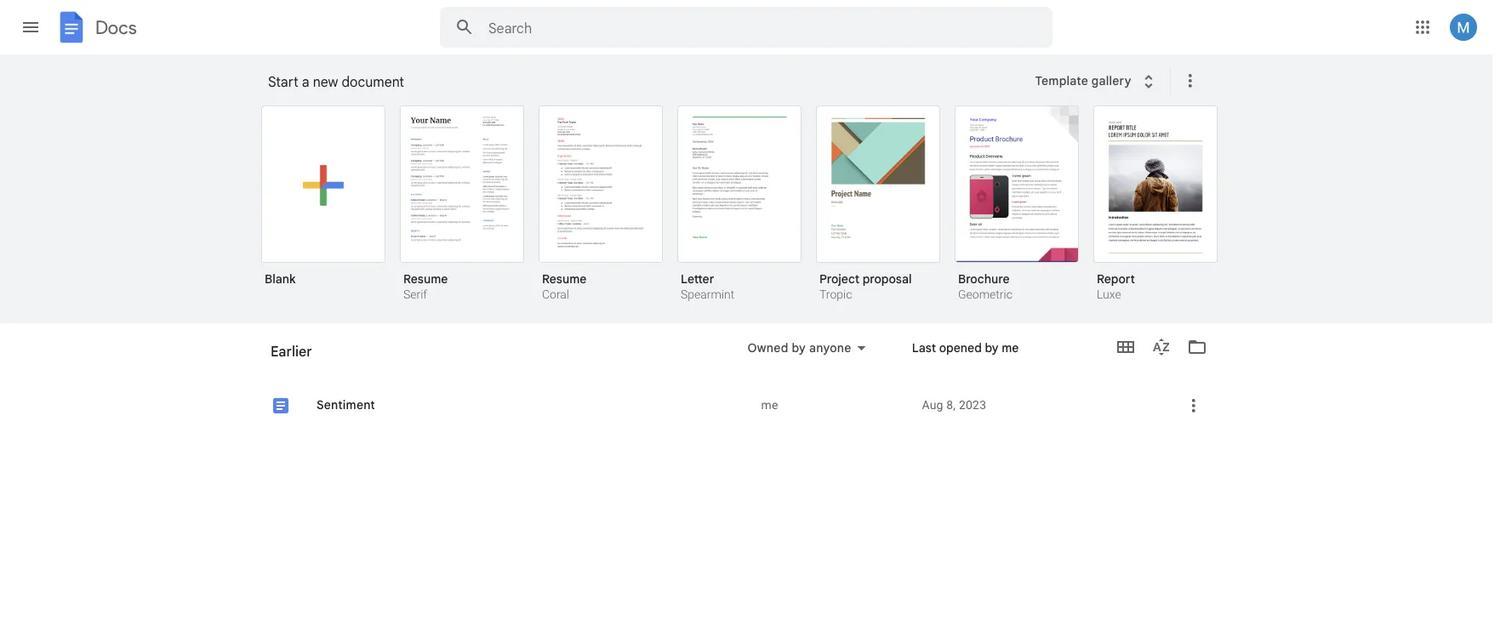 Task type: describe. For each thing, give the bounding box(es) containing it.
resume serif
[[404, 272, 448, 302]]

serif
[[404, 288, 427, 302]]

owned by anyone button
[[737, 338, 877, 358]]

1 resume option from the left
[[400, 106, 524, 304]]

earlier heading
[[257, 323, 711, 378]]

letter spearmint
[[681, 272, 735, 302]]

coral
[[542, 288, 570, 302]]

spearmint
[[681, 288, 735, 302]]

resume for resume serif
[[404, 272, 448, 286]]

letter
[[681, 272, 714, 286]]

tropic
[[820, 288, 852, 302]]

last opened by me up owned by me "element"
[[807, 351, 914, 366]]

report option
[[1094, 106, 1218, 304]]

document
[[342, 73, 404, 90]]

aug
[[922, 398, 944, 412]]

2023
[[959, 398, 987, 412]]

search image
[[448, 10, 482, 44]]

more actions. image
[[1177, 71, 1201, 91]]

owned by me element
[[761, 397, 909, 414]]

Search bar text field
[[489, 20, 1010, 37]]

blank
[[265, 272, 296, 286]]

start a new document
[[268, 73, 404, 90]]

me inside "element"
[[761, 398, 779, 412]]

project
[[820, 272, 860, 286]]

earlier for list box containing blank
[[271, 350, 307, 365]]

project proposal option
[[816, 106, 941, 304]]

proposal
[[863, 272, 912, 286]]

0 horizontal spatial opened
[[834, 351, 877, 366]]

sentiment
[[317, 398, 375, 413]]

docs
[[95, 16, 137, 39]]

main menu image
[[20, 17, 41, 37]]

sentiment option
[[252, 385, 1219, 627]]

start
[[268, 73, 299, 90]]

1 horizontal spatial me
[[897, 351, 914, 366]]

resume coral
[[542, 272, 587, 302]]

blank option
[[261, 106, 386, 299]]

1 horizontal spatial opened
[[940, 341, 982, 355]]



Task type: vqa. For each thing, say whether or not it's contained in the screenshot.
the Aug 8, 2023
yes



Task type: locate. For each thing, give the bounding box(es) containing it.
0 horizontal spatial resume
[[404, 272, 448, 286]]

2 resume option from the left
[[539, 106, 663, 304]]

template gallery button
[[1024, 66, 1170, 96]]

template gallery
[[1036, 73, 1132, 88]]

aug 8, 2023
[[922, 398, 987, 412]]

owned by anyone
[[748, 341, 852, 355]]

2 horizontal spatial me
[[1002, 341, 1019, 355]]

list box containing blank
[[261, 102, 1240, 324]]

last opened by me aug 8, 2023 element
[[922, 397, 1158, 414]]

by inside dropdown button
[[792, 341, 806, 355]]

anyone
[[810, 341, 852, 355]]

list box
[[261, 102, 1240, 324]]

start a new document heading
[[268, 54, 1024, 109]]

by right anyone
[[880, 351, 894, 366]]

by
[[792, 341, 806, 355], [985, 341, 999, 355], [880, 351, 894, 366]]

me right anyone
[[897, 351, 914, 366]]

by down geometric
[[985, 341, 999, 355]]

report luxe
[[1097, 272, 1135, 302]]

1 earlier from the top
[[271, 343, 312, 360]]

project proposal tropic
[[820, 272, 912, 302]]

template
[[1036, 73, 1089, 88]]

1 horizontal spatial resume option
[[539, 106, 663, 304]]

1 horizontal spatial resume
[[542, 272, 587, 286]]

2 horizontal spatial by
[[985, 341, 999, 355]]

brochure
[[959, 272, 1010, 286]]

letter option
[[678, 106, 802, 304]]

opened up aug 8, 2023
[[940, 341, 982, 355]]

1 horizontal spatial by
[[880, 351, 894, 366]]

earlier
[[271, 343, 312, 360], [271, 350, 307, 365]]

None search field
[[440, 7, 1053, 48]]

resume for resume coral
[[542, 272, 587, 286]]

docs link
[[54, 10, 137, 48]]

owned
[[748, 341, 789, 355]]

resume up coral
[[542, 272, 587, 286]]

resume up serif on the top left of page
[[404, 272, 448, 286]]

earlier inside heading
[[271, 343, 312, 360]]

0 horizontal spatial resume option
[[400, 106, 524, 304]]

2 resume from the left
[[542, 272, 587, 286]]

me
[[1002, 341, 1019, 355], [897, 351, 914, 366], [761, 398, 779, 412]]

a
[[302, 73, 310, 90]]

0 horizontal spatial last
[[807, 351, 831, 366]]

earlier for 1st resume option from left
[[271, 343, 312, 360]]

resume
[[404, 272, 448, 286], [542, 272, 587, 286]]

last up the aug
[[912, 341, 937, 355]]

brochure option
[[955, 106, 1079, 304]]

0 horizontal spatial me
[[761, 398, 779, 412]]

resume option
[[400, 106, 524, 304], [539, 106, 663, 304]]

last
[[912, 341, 937, 355], [807, 351, 831, 366]]

me down geometric
[[1002, 341, 1019, 355]]

gallery
[[1092, 73, 1132, 88]]

8,
[[947, 398, 956, 412]]

luxe
[[1097, 288, 1122, 302]]

opened
[[940, 341, 982, 355], [834, 351, 877, 366]]

1 resume from the left
[[404, 272, 448, 286]]

opened up owned by me "element"
[[834, 351, 877, 366]]

report
[[1097, 272, 1135, 286]]

brochure geometric
[[959, 272, 1013, 302]]

by right owned
[[792, 341, 806, 355]]

2 earlier from the top
[[271, 350, 307, 365]]

me down owned
[[761, 398, 779, 412]]

last opened by me down geometric
[[912, 341, 1019, 355]]

new
[[313, 73, 338, 90]]

1 horizontal spatial last
[[912, 341, 937, 355]]

last up owned by me "element"
[[807, 351, 831, 366]]

0 horizontal spatial by
[[792, 341, 806, 355]]

last opened by me
[[912, 341, 1019, 355], [807, 351, 914, 366]]

geometric
[[959, 288, 1013, 302]]



